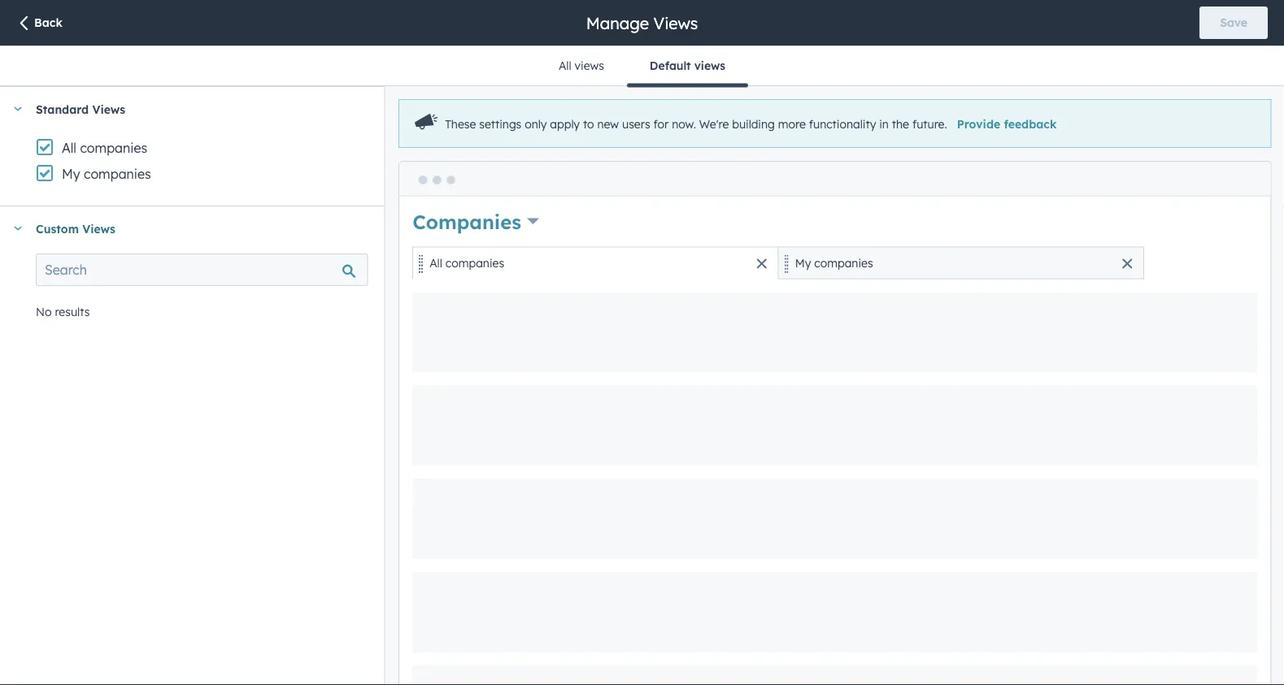 Task type: vqa. For each thing, say whether or not it's contained in the screenshot.
'uncontacted'
no



Task type: describe. For each thing, give the bounding box(es) containing it.
views for all views
[[575, 59, 604, 73]]

provide feedback button
[[957, 117, 1057, 131]]

for
[[653, 117, 669, 131]]

all inside button
[[429, 256, 442, 270]]

0 vertical spatial all companies
[[62, 140, 147, 156]]

default views
[[650, 59, 726, 73]]

page section element
[[0, 0, 1285, 46]]

the
[[892, 117, 909, 131]]

views for default views
[[695, 59, 726, 73]]

no results
[[36, 305, 90, 319]]

standard
[[36, 102, 89, 116]]

new
[[597, 117, 619, 131]]

results
[[55, 305, 90, 319]]

apply
[[550, 117, 580, 131]]

no
[[36, 305, 52, 319]]

only
[[525, 117, 547, 131]]

companies button
[[412, 208, 539, 235]]

custom views
[[36, 222, 115, 236]]

settings
[[479, 117, 521, 131]]

my inside button
[[795, 256, 811, 270]]

all views button
[[536, 46, 627, 85]]

manage
[[586, 13, 649, 33]]

my companies inside my companies button
[[795, 256, 873, 270]]

back link
[[16, 15, 63, 33]]

all companies inside all companies button
[[429, 256, 504, 270]]

standard views
[[36, 102, 125, 116]]



Task type: locate. For each thing, give the bounding box(es) containing it.
functionality
[[809, 117, 876, 131]]

views right default
[[695, 59, 726, 73]]

provide feedback
[[957, 117, 1057, 131]]

Search search field
[[36, 254, 368, 286]]

companies inside all companies button
[[445, 256, 504, 270]]

now.
[[672, 117, 696, 131]]

0 horizontal spatial views
[[575, 59, 604, 73]]

all companies button
[[412, 247, 778, 279]]

0 vertical spatial views
[[654, 13, 698, 33]]

save
[[1221, 15, 1248, 30]]

views
[[575, 59, 604, 73], [695, 59, 726, 73]]

navigation
[[536, 46, 749, 87]]

standard views button
[[0, 87, 368, 131]]

2 horizontal spatial all
[[559, 59, 572, 73]]

these
[[445, 117, 476, 131]]

in
[[879, 117, 889, 131]]

all
[[559, 59, 572, 73], [62, 140, 76, 156], [429, 256, 442, 270]]

manage views
[[586, 13, 698, 33]]

custom
[[36, 222, 79, 236]]

0 vertical spatial my companies
[[62, 166, 151, 182]]

companies
[[412, 209, 521, 234]]

caret image
[[13, 227, 23, 231]]

my
[[62, 166, 80, 182], [795, 256, 811, 270]]

all inside button
[[559, 59, 572, 73]]

feedback
[[1004, 117, 1057, 131]]

1 vertical spatial my companies
[[795, 256, 873, 270]]

views down manage
[[575, 59, 604, 73]]

views for standard views
[[92, 102, 125, 116]]

to
[[583, 117, 594, 131]]

all down standard
[[62, 140, 76, 156]]

0 vertical spatial my
[[62, 166, 80, 182]]

1 vertical spatial all
[[62, 140, 76, 156]]

all views
[[559, 59, 604, 73]]

views for custom views
[[82, 222, 115, 236]]

users
[[622, 117, 650, 131]]

2 vertical spatial views
[[82, 222, 115, 236]]

provide
[[957, 117, 1001, 131]]

1 vertical spatial views
[[92, 102, 125, 116]]

1 horizontal spatial my
[[795, 256, 811, 270]]

1 vertical spatial all companies
[[429, 256, 504, 270]]

navigation containing all views
[[536, 46, 749, 87]]

0 horizontal spatial all
[[62, 140, 76, 156]]

0 horizontal spatial all companies
[[62, 140, 147, 156]]

1 views from the left
[[575, 59, 604, 73]]

all down companies
[[429, 256, 442, 270]]

we're
[[699, 117, 729, 131]]

1 horizontal spatial all companies
[[429, 256, 504, 270]]

more
[[778, 117, 806, 131]]

my companies
[[62, 166, 151, 182], [795, 256, 873, 270]]

1 vertical spatial my
[[795, 256, 811, 270]]

companies
[[80, 140, 147, 156], [84, 166, 151, 182], [445, 256, 504, 270], [814, 256, 873, 270]]

all companies down companies
[[429, 256, 504, 270]]

caret image
[[13, 107, 23, 111]]

views right custom
[[82, 222, 115, 236]]

all companies down standard views
[[62, 140, 147, 156]]

1 horizontal spatial all
[[429, 256, 442, 270]]

0 horizontal spatial my
[[62, 166, 80, 182]]

these settings only apply to new users for now. we're building more functionality in the future.
[[445, 117, 947, 131]]

views inside 'page section' element
[[654, 13, 698, 33]]

all companies
[[62, 140, 147, 156], [429, 256, 504, 270]]

views
[[654, 13, 698, 33], [92, 102, 125, 116], [82, 222, 115, 236]]

custom views button
[[0, 207, 368, 251]]

building
[[732, 117, 775, 131]]

1 horizontal spatial my companies
[[795, 256, 873, 270]]

views for manage views
[[654, 13, 698, 33]]

my companies button
[[778, 247, 1145, 279]]

views right standard
[[92, 102, 125, 116]]

2 vertical spatial all
[[429, 256, 442, 270]]

future.
[[912, 117, 947, 131]]

default
[[650, 59, 691, 73]]

default views button
[[627, 46, 749, 87]]

all up the apply
[[559, 59, 572, 73]]

save button
[[1200, 7, 1268, 39]]

views up default
[[654, 13, 698, 33]]

companies inside my companies button
[[814, 256, 873, 270]]

0 vertical spatial all
[[559, 59, 572, 73]]

back
[[34, 15, 63, 30]]

1 horizontal spatial views
[[695, 59, 726, 73]]

2 views from the left
[[695, 59, 726, 73]]

0 horizontal spatial my companies
[[62, 166, 151, 182]]



